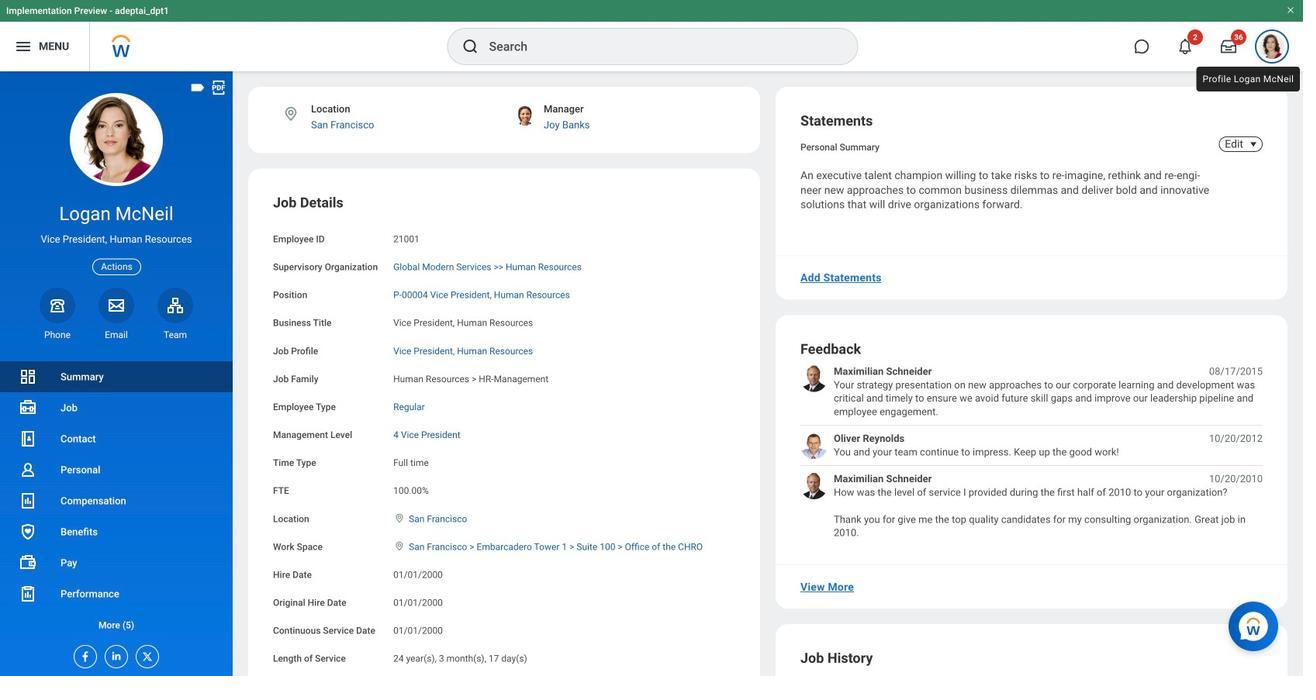 Task type: describe. For each thing, give the bounding box(es) containing it.
summary image
[[19, 368, 37, 386]]

view team image
[[166, 296, 185, 315]]

personal image
[[19, 461, 37, 480]]

personal summary element
[[801, 139, 880, 153]]

phone image
[[47, 296, 68, 315]]

tag image
[[189, 79, 206, 96]]

benefits image
[[19, 523, 37, 542]]

0 vertical spatial location image
[[282, 106, 300, 123]]

pay image
[[19, 554, 37, 573]]

inbox large image
[[1221, 39, 1237, 54]]

close environment banner image
[[1286, 5, 1296, 15]]

job image
[[19, 399, 37, 417]]

phone logan mcneil element
[[40, 329, 75, 341]]

1 employee's photo (maximilian schneider) image from the top
[[801, 365, 828, 392]]

team logan mcneil element
[[158, 329, 193, 341]]

full time element
[[393, 455, 429, 469]]

email logan mcneil element
[[99, 329, 134, 341]]



Task type: locate. For each thing, give the bounding box(es) containing it.
employee's photo (maximilian schneider) image up the employee's photo (oliver reynolds)
[[801, 365, 828, 392]]

1 vertical spatial employee's photo (maximilian schneider) image
[[801, 473, 828, 500]]

performance image
[[19, 585, 37, 604]]

employee's photo (maximilian schneider) image down the employee's photo (oliver reynolds)
[[801, 473, 828, 500]]

mail image
[[107, 296, 126, 315]]

location image
[[282, 106, 300, 123], [393, 513, 406, 524], [393, 541, 406, 552]]

contact image
[[19, 430, 37, 448]]

0 horizontal spatial list
[[0, 362, 233, 641]]

compensation image
[[19, 492, 37, 511]]

view printable version (pdf) image
[[210, 79, 227, 96]]

x image
[[137, 646, 154, 663]]

employee's photo (maximilian schneider) image
[[801, 365, 828, 392], [801, 473, 828, 500]]

2 employee's photo (maximilian schneider) image from the top
[[801, 473, 828, 500]]

notifications large image
[[1178, 39, 1193, 54]]

2 vertical spatial location image
[[393, 541, 406, 552]]

Search Workday  search field
[[489, 29, 826, 64]]

justify image
[[14, 37, 33, 56]]

search image
[[461, 37, 480, 56]]

caret down image
[[1245, 138, 1263, 151]]

group
[[273, 194, 736, 677]]

facebook image
[[74, 646, 92, 663]]

profile logan mcneil image
[[1260, 34, 1285, 62]]

navigation pane region
[[0, 71, 233, 677]]

linkedin image
[[106, 646, 123, 663]]

1 horizontal spatial list
[[801, 365, 1263, 540]]

banner
[[0, 0, 1304, 71]]

list
[[0, 362, 233, 641], [801, 365, 1263, 540]]

employee's photo (oliver reynolds) image
[[801, 432, 828, 459]]

0 vertical spatial employee's photo (maximilian schneider) image
[[801, 365, 828, 392]]

1 vertical spatial location image
[[393, 513, 406, 524]]

tooltip
[[1194, 64, 1304, 95]]



Task type: vqa. For each thing, say whether or not it's contained in the screenshot.
BENEFITS IMAGE
yes



